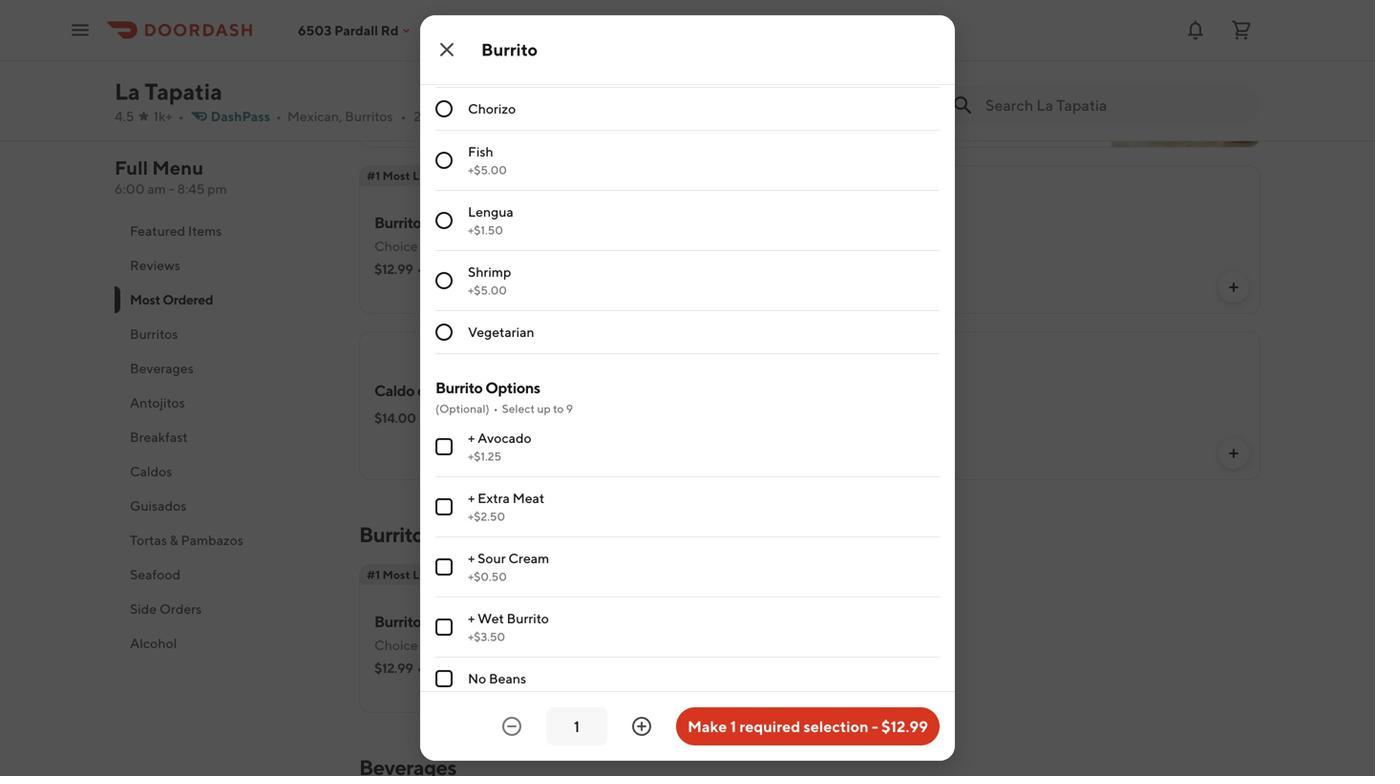 Task type: locate. For each thing, give the bounding box(es) containing it.
0 vertical spatial burritos
[[345, 108, 393, 124]]

add item to cart image for $5.00
[[1226, 280, 1241, 295]]

1 vertical spatial liked
[[413, 568, 443, 582]]

None radio
[[435, 152, 453, 169], [435, 212, 453, 229], [435, 272, 453, 289], [435, 152, 453, 169], [435, 212, 453, 229], [435, 272, 453, 289]]

rice
[[511, 238, 534, 254], [511, 637, 534, 653]]

caldos
[[130, 464, 172, 479]]

most down mexican, burritos • 2.3 mi
[[383, 169, 410, 182]]

most down 'reviews'
[[130, 292, 160, 307]]

0 vertical spatial -
[[169, 181, 174, 197]]

burrito dialog
[[420, 0, 955, 776]]

liked
[[413, 169, 443, 182], [413, 568, 443, 582]]

caldo down rd
[[374, 40, 415, 58]]

add item to cart image
[[768, 679, 783, 694]]

84% (59)
[[443, 261, 498, 277], [443, 660, 498, 676]]

0 vertical spatial choice
[[374, 238, 418, 254]]

Chorizo radio
[[435, 100, 453, 117]]

dashpass
[[211, 108, 270, 124]]

caldo de pollo image
[[653, 0, 802, 148]]

1
[[730, 718, 736, 736]]

(17)
[[475, 87, 497, 103]]

0 vertical spatial protein
[[436, 238, 479, 254]]

rice up "beans"
[[511, 637, 534, 653]]

3 + from the top
[[468, 551, 475, 566]]

pambazos
[[181, 532, 243, 548]]

2 84% (59) from the top
[[443, 660, 498, 676]]

$14.00 •
[[374, 87, 425, 103]]

2 add item to cart image from the top
[[1226, 280, 1241, 295]]

make 1 required selection - $12.99
[[688, 718, 928, 736]]

avocado
[[478, 430, 532, 446]]

burrito
[[481, 39, 538, 60], [374, 213, 421, 232], [435, 379, 483, 397], [507, 611, 549, 626], [374, 613, 421, 631]]

1 vertical spatial burrito choice of protein with rice and beans.
[[374, 613, 601, 653]]

alcohol button
[[115, 626, 336, 661]]

1 vertical spatial #1 most liked
[[367, 568, 443, 582]]

• right 1k+
[[178, 108, 184, 124]]

reviews
[[130, 257, 180, 273]]

• left "mexican,"
[[276, 108, 282, 124]]

- inside make 1 required selection - $12.99 button
[[872, 718, 878, 736]]

orders
[[159, 601, 202, 617]]

group containing chorizo
[[435, 0, 940, 354]]

1 vertical spatial with
[[482, 637, 509, 653]]

group
[[435, 0, 940, 354]]

1 and from the top
[[536, 238, 559, 254]]

1 horizontal spatial -
[[872, 718, 878, 736]]

2 vertical spatial add item to cart image
[[1226, 446, 1241, 461]]

liked down 2.3
[[413, 169, 443, 182]]

0 items, open order cart image
[[1230, 19, 1253, 42]]

pm
[[207, 181, 227, 197]]

caldo left 'albondigas'
[[374, 381, 415, 400]]

no
[[468, 671, 486, 687]]

2 burrito choice of protein with rice and beans. from the top
[[374, 613, 601, 653]]

de left 'albondigas'
[[417, 381, 435, 400]]

• left shrimp at the left of the page
[[417, 261, 422, 277]]

close burrito image
[[435, 38, 458, 61]]

#1 most liked down 2.3
[[367, 169, 443, 182]]

1 vertical spatial 84% (59)
[[443, 660, 498, 676]]

beans.
[[562, 238, 601, 254], [562, 637, 601, 653]]

2 #1 most liked from the top
[[367, 568, 443, 582]]

alcohol
[[130, 636, 177, 651]]

84%
[[443, 261, 470, 277], [443, 660, 470, 676]]

+ for + avocado
[[468, 430, 475, 446]]

protein up the no beans option
[[436, 637, 479, 653]]

85%
[[900, 244, 927, 260]]

0 vertical spatial burrito choice of protein with rice and beans.
[[374, 213, 601, 254]]

0 vertical spatial (59)
[[473, 261, 498, 277]]

1 rice from the top
[[511, 238, 534, 254]]

burrito choice of protein with rice and beans. up shrimp at the left of the page
[[374, 213, 601, 254]]

#1
[[367, 169, 380, 182], [367, 568, 380, 582]]

liked left +$0.50
[[413, 568, 443, 582]]

None checkbox
[[435, 438, 453, 456], [435, 498, 453, 516], [435, 559, 453, 576], [435, 619, 453, 636], [435, 438, 453, 456], [435, 498, 453, 516], [435, 559, 453, 576], [435, 619, 453, 636]]

$12.99 inside button
[[881, 718, 928, 736]]

antojitos
[[130, 395, 185, 411]]

0 horizontal spatial -
[[169, 181, 174, 197]]

+$1.25
[[468, 450, 501, 463]]

1 vertical spatial 84%
[[443, 660, 470, 676]]

2 +$5.00 from the top
[[468, 284, 507, 297]]

+ inside + sour cream +$0.50
[[468, 551, 475, 566]]

1 beans. from the top
[[562, 238, 601, 254]]

1 vertical spatial +$5.00
[[468, 284, 507, 297]]

(7)
[[929, 244, 945, 260]]

1 vertical spatial of
[[421, 637, 433, 653]]

0 vertical spatial 84%
[[443, 261, 470, 277]]

ordered
[[163, 292, 213, 307]]

1 vertical spatial #1
[[367, 568, 380, 582]]

la tapatia
[[115, 78, 222, 105]]

1 $14.00 from the top
[[374, 87, 416, 103]]

full menu 6:00 am - 8:45 pm
[[115, 157, 227, 197]]

0 vertical spatial +$5.00
[[468, 163, 507, 177]]

$14.00 down chicken
[[374, 87, 416, 103]]

caldos button
[[115, 455, 336, 489]]

+$5.00 for shrimp
[[468, 284, 507, 297]]

•
[[420, 87, 425, 103], [178, 108, 184, 124], [276, 108, 282, 124], [401, 108, 406, 124], [873, 244, 879, 260], [417, 261, 422, 277], [493, 402, 498, 415], [417, 660, 422, 676]]

1 vertical spatial and
[[536, 637, 559, 653]]

burrito options (optional) • select up to 9
[[435, 379, 573, 415]]

84% (59) down the +$1.50
[[443, 261, 498, 277]]

caldo inside caldo de pollo chicken soup.
[[374, 40, 415, 58]]

2 caldo from the top
[[374, 381, 415, 400]]

Chile Verde radio
[[435, 57, 453, 74]]

88%
[[446, 87, 473, 103]]

+
[[468, 430, 475, 446], [468, 490, 475, 506], [468, 551, 475, 566], [468, 611, 475, 626]]

beverages button
[[115, 351, 336, 386]]

0 vertical spatial with
[[482, 238, 509, 254]]

0 vertical spatial $14.00
[[374, 87, 416, 103]]

1 (59) from the top
[[473, 261, 498, 277]]

4 + from the top
[[468, 611, 475, 626]]

2 84% from the top
[[443, 660, 470, 676]]

pollo
[[437, 40, 472, 58]]

tapatia
[[145, 78, 222, 105]]

1 vertical spatial add item to cart image
[[1226, 280, 1241, 295]]

0 vertical spatial $12.99
[[374, 261, 413, 277]]

(59) down +$3.50 in the left bottom of the page
[[473, 660, 498, 676]]

1 vertical spatial -
[[872, 718, 878, 736]]

+ inside + wet burrito +$3.50
[[468, 611, 475, 626]]

84% (59) down +$3.50 in the left bottom of the page
[[443, 660, 498, 676]]

1 de from the top
[[417, 40, 435, 58]]

1 vertical spatial rice
[[511, 637, 534, 653]]

+$5.00 for fish
[[468, 163, 507, 177]]

burritos down $14.00 •
[[345, 108, 393, 124]]

burritos
[[345, 108, 393, 124], [130, 326, 178, 342], [359, 522, 433, 547]]

$12.99 • left shrimp at the left of the page
[[374, 261, 422, 277]]

increase quantity by 1 image
[[630, 715, 653, 738]]

$12.99
[[374, 261, 413, 277], [374, 660, 413, 676], [881, 718, 928, 736]]

1 vertical spatial $14.00
[[374, 410, 416, 426]]

1 +$5.00 from the top
[[468, 163, 507, 177]]

burrito options group
[[435, 377, 940, 776]]

-
[[169, 181, 174, 197], [872, 718, 878, 736]]

+ left wet
[[468, 611, 475, 626]]

6503
[[298, 22, 332, 38]]

+$5.00 inside shrimp +$5.00
[[468, 284, 507, 297]]

1 vertical spatial protein
[[436, 637, 479, 653]]

(59)
[[473, 261, 498, 277], [473, 660, 498, 676]]

huaraches image
[[1112, 0, 1261, 148]]

1 caldo from the top
[[374, 40, 415, 58]]

80%
[[900, 410, 928, 426]]

0 vertical spatial of
[[421, 238, 433, 254]]

0 vertical spatial beans.
[[562, 238, 601, 254]]

required
[[739, 718, 800, 736]]

0 vertical spatial $12.99 •
[[374, 261, 422, 277]]

(59) down the +$1.50
[[473, 261, 498, 277]]

- inside full menu 6:00 am - 8:45 pm
[[169, 181, 174, 197]]

de left close burrito image
[[417, 40, 435, 58]]

+$5.00 down fish
[[468, 163, 507, 177]]

of
[[421, 238, 433, 254], [421, 637, 433, 653]]

albondigas
[[437, 381, 514, 400]]

+ inside + avocado +$1.25
[[468, 430, 475, 446]]

Item Search search field
[[985, 95, 1245, 116]]

0 vertical spatial rice
[[511, 238, 534, 254]]

#1 most liked
[[367, 169, 443, 182], [367, 568, 443, 582]]

$14.00
[[374, 87, 416, 103], [374, 410, 416, 426]]

with down wet
[[482, 637, 509, 653]]

8:45
[[177, 181, 205, 197]]

2 vertical spatial $12.99
[[881, 718, 928, 736]]

- right am
[[169, 181, 174, 197]]

+ inside + extra meat +$2.50
[[468, 490, 475, 506]]

0 vertical spatial #1 most liked
[[367, 169, 443, 182]]

0 vertical spatial and
[[536, 238, 559, 254]]

1 + from the top
[[468, 430, 475, 446]]

1 vertical spatial caldo
[[374, 381, 415, 400]]

1 with from the top
[[482, 238, 509, 254]]

1k+ •
[[153, 108, 184, 124]]

tortas
[[130, 532, 167, 548]]

with down the +$1.50
[[482, 238, 509, 254]]

2 de from the top
[[417, 381, 435, 400]]

1 vertical spatial de
[[417, 381, 435, 400]]

• inside burrito options (optional) • select up to 9
[[493, 402, 498, 415]]

1 vertical spatial $12.99 •
[[374, 660, 422, 676]]

• left "select"
[[493, 402, 498, 415]]

burritos inside burritos button
[[130, 326, 178, 342]]

#1 most liked left +$0.50
[[367, 568, 443, 582]]

protein
[[436, 238, 479, 254], [436, 637, 479, 653]]

+$5.00 down shrimp at the left of the page
[[468, 284, 507, 297]]

• left 2.3
[[401, 108, 406, 124]]

2 $14.00 from the top
[[374, 410, 416, 426]]

shrimp
[[468, 264, 511, 280]]

lengua +$1.50
[[468, 204, 514, 237]]

beans
[[489, 671, 526, 687]]

2.3
[[414, 108, 432, 124]]

+$5.00
[[468, 163, 507, 177], [468, 284, 507, 297]]

side orders
[[130, 601, 202, 617]]

tortas & pambazos button
[[115, 523, 336, 558]]

selection
[[804, 718, 869, 736]]

de for albondigas
[[417, 381, 435, 400]]

rice down lengua +$1.50
[[511, 238, 534, 254]]

burrito inside + wet burrito +$3.50
[[507, 611, 549, 626]]

featured items
[[130, 223, 222, 239]]

0 vertical spatial most
[[383, 169, 410, 182]]

No Beans checkbox
[[435, 670, 453, 688]]

up
[[537, 402, 551, 415]]

+$3.50
[[468, 630, 505, 644]]

caldo for caldo de albondigas
[[374, 381, 415, 400]]

2 rice from the top
[[511, 637, 534, 653]]

1 vertical spatial most
[[130, 292, 160, 307]]

0 vertical spatial de
[[417, 40, 435, 58]]

de
[[417, 40, 435, 58], [417, 381, 435, 400]]

+ left the sour
[[468, 551, 475, 566]]

burrito right wet
[[507, 611, 549, 626]]

1 vertical spatial beans.
[[562, 637, 601, 653]]

0 vertical spatial add item to cart image
[[1226, 114, 1241, 129]]

+ up +$1.25
[[468, 430, 475, 446]]

6:00
[[115, 181, 145, 197]]

0 vertical spatial liked
[[413, 169, 443, 182]]

burrito up (optional)
[[435, 379, 483, 397]]

burritos left +$2.50
[[359, 522, 433, 547]]

2 beans. from the top
[[562, 637, 601, 653]]

burritos up the beverages
[[130, 326, 178, 342]]

side
[[130, 601, 157, 617]]

mexican, burritos • 2.3 mi
[[287, 108, 450, 124]]

2 with from the top
[[482, 637, 509, 653]]

$12.99 • left the no beans option
[[374, 660, 422, 676]]

protein down the +$1.50
[[436, 238, 479, 254]]

1 vertical spatial burritos
[[130, 326, 178, 342]]

options
[[485, 379, 540, 397]]

most
[[383, 169, 410, 182], [130, 292, 160, 307], [383, 568, 410, 582]]

mi
[[435, 108, 450, 124]]

burrito inside burrito options (optional) • select up to 9
[[435, 379, 483, 397]]

0 vertical spatial #1
[[367, 169, 380, 182]]

84% down the +$1.50
[[443, 261, 470, 277]]

0 vertical spatial 84% (59)
[[443, 261, 498, 277]]

1 add item to cart image from the top
[[1226, 114, 1241, 129]]

burrito left +$3.50 in the left bottom of the page
[[374, 613, 421, 631]]

84% down +$3.50 in the left bottom of the page
[[443, 660, 470, 676]]

$12.99 •
[[374, 261, 422, 277], [374, 660, 422, 676]]

0 vertical spatial caldo
[[374, 40, 415, 58]]

+ left extra
[[468, 490, 475, 506]]

de inside caldo de pollo chicken soup.
[[417, 40, 435, 58]]

- right selection on the bottom
[[872, 718, 878, 736]]

beverages
[[130, 360, 194, 376]]

burrito choice of protein with rice and beans. up "no beans"
[[374, 613, 601, 653]]

2 + from the top
[[468, 490, 475, 506]]

1 vertical spatial choice
[[374, 637, 418, 653]]

2 protein from the top
[[436, 637, 479, 653]]

most left +$0.50
[[383, 568, 410, 582]]

and
[[536, 238, 559, 254], [536, 637, 559, 653]]

+$2.50
[[468, 510, 505, 523]]

add item to cart image
[[1226, 114, 1241, 129], [1226, 280, 1241, 295], [1226, 446, 1241, 461]]

1 vertical spatial (59)
[[473, 660, 498, 676]]

$14.00 down caldo de albondigas
[[374, 410, 416, 426]]



Task type: describe. For each thing, give the bounding box(es) containing it.
make 1 required selection - $12.99 button
[[676, 708, 940, 746]]

6503 pardall rd button
[[298, 22, 414, 38]]

add item to cart image for $11.50
[[1226, 114, 1241, 129]]

to
[[553, 402, 564, 415]]

3 add item to cart image from the top
[[1226, 446, 1241, 461]]

2 (59) from the top
[[473, 660, 498, 676]]

+ wet burrito +$3.50
[[468, 611, 549, 644]]

sour
[[478, 551, 506, 566]]

• left the no beans option
[[417, 660, 422, 676]]

featured
[[130, 223, 185, 239]]

caldo de pollo chicken soup.
[[374, 40, 472, 80]]

lengua
[[468, 204, 514, 220]]

Vegetarian radio
[[435, 324, 453, 341]]

1 of from the top
[[421, 238, 433, 254]]

featured items button
[[115, 214, 336, 248]]

2 #1 from the top
[[367, 568, 380, 582]]

(optional)
[[435, 402, 489, 415]]

1 #1 from the top
[[367, 169, 380, 182]]

1 liked from the top
[[413, 169, 443, 182]]

1 #1 most liked from the top
[[367, 169, 443, 182]]

fish
[[468, 144, 493, 159]]

$5.00 •
[[833, 244, 879, 260]]

notification bell image
[[1184, 19, 1207, 42]]

$14.00 for $14.00 •
[[374, 87, 416, 103]]

meat
[[512, 490, 545, 506]]

rd
[[381, 22, 399, 38]]

antojitos button
[[115, 386, 336, 420]]

1 protein from the top
[[436, 238, 479, 254]]

dashpass •
[[211, 108, 282, 124]]

+ avocado +$1.25
[[468, 430, 532, 463]]

2 of from the top
[[421, 637, 433, 653]]

burrito up (17)
[[481, 39, 538, 60]]

pardall
[[334, 22, 378, 38]]

1 vertical spatial $12.99
[[374, 660, 413, 676]]

+ sour cream +$0.50
[[468, 551, 549, 583]]

side orders button
[[115, 592, 336, 626]]

$5.00
[[833, 244, 869, 260]]

- for menu
[[169, 181, 174, 197]]

$11.50
[[833, 78, 870, 94]]

2 and from the top
[[536, 637, 559, 653]]

- for 1
[[872, 718, 878, 736]]

1k+
[[153, 108, 173, 124]]

full
[[115, 157, 148, 179]]

select
[[502, 402, 535, 415]]

cream
[[508, 551, 549, 566]]

tortas & pambazos
[[130, 532, 243, 548]]

2 choice from the top
[[374, 637, 418, 653]]

soup.
[[428, 64, 460, 80]]

burritos button
[[115, 317, 336, 351]]

+ extra meat +$2.50
[[468, 490, 545, 523]]

1 84% (59) from the top
[[443, 261, 498, 277]]

9
[[566, 402, 573, 415]]

+ for + wet burrito
[[468, 611, 475, 626]]

most ordered
[[130, 292, 213, 307]]

de for pollo
[[417, 40, 435, 58]]

breakfast button
[[115, 420, 336, 455]]

2 $12.99 • from the top
[[374, 660, 422, 676]]

no beans
[[468, 671, 526, 687]]

1 burrito choice of protein with rice and beans. from the top
[[374, 213, 601, 254]]

+$1.50
[[468, 223, 503, 237]]

make
[[688, 718, 727, 736]]

1 84% from the top
[[443, 261, 470, 277]]

chorizo
[[468, 101, 516, 117]]

(10)
[[930, 410, 954, 426]]

4.5
[[115, 108, 134, 124]]

2 liked from the top
[[413, 568, 443, 582]]

shrimp +$5.00
[[468, 264, 511, 297]]

decrease quantity by 1 image
[[500, 715, 523, 738]]

fish +$5.00
[[468, 144, 507, 177]]

breakfast
[[130, 429, 188, 445]]

85% (7)
[[900, 244, 945, 260]]

seafood button
[[115, 558, 336, 592]]

$14.00 for $14.00
[[374, 410, 416, 426]]

open menu image
[[69, 19, 92, 42]]

+$0.50
[[468, 570, 507, 583]]

vegetarian
[[468, 324, 534, 340]]

2 vertical spatial most
[[383, 568, 410, 582]]

la
[[115, 78, 140, 105]]

1 $12.99 • from the top
[[374, 261, 422, 277]]

items
[[188, 223, 222, 239]]

2 vertical spatial burritos
[[359, 522, 433, 547]]

+ for + extra meat
[[468, 490, 475, 506]]

mexican,
[[287, 108, 342, 124]]

guisados button
[[115, 489, 336, 523]]

caldo for caldo de pollo chicken soup.
[[374, 40, 415, 58]]

seafood
[[130, 567, 180, 583]]

6503 pardall rd
[[298, 22, 399, 38]]

caldo de albondigas
[[374, 381, 514, 400]]

menu
[[152, 157, 203, 179]]

wet
[[478, 611, 504, 626]]

80% (10)
[[900, 410, 954, 426]]

Current quantity is 1 number field
[[558, 716, 596, 737]]

+ for + sour cream
[[468, 551, 475, 566]]

• right $5.00
[[873, 244, 879, 260]]

1 choice from the top
[[374, 238, 418, 254]]

burrito left the +$1.50
[[374, 213, 421, 232]]

&
[[170, 532, 178, 548]]

88% (17)
[[446, 87, 497, 103]]

• up 2.3
[[420, 87, 425, 103]]

chicken
[[374, 64, 425, 80]]



Task type: vqa. For each thing, say whether or not it's contained in the screenshot.
topmost Style
no



